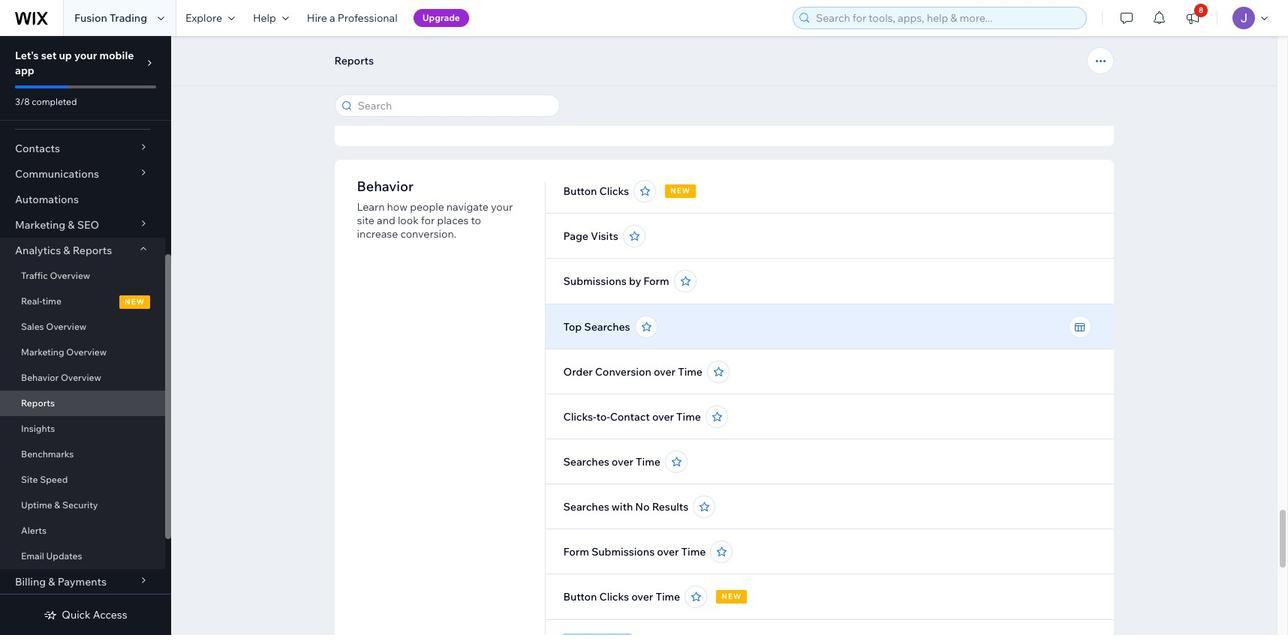 Task type: describe. For each thing, give the bounding box(es) containing it.
analytics
[[15, 244, 61, 258]]

1 vertical spatial form
[[564, 546, 589, 559]]

fusion
[[74, 11, 107, 25]]

1 vertical spatial submissions
[[592, 546, 655, 559]]

uptime
[[21, 500, 52, 511]]

sales
[[21, 321, 44, 333]]

form submissions over time
[[564, 546, 706, 559]]

1 horizontal spatial form
[[644, 275, 669, 288]]

increase
[[357, 227, 398, 241]]

with
[[612, 501, 633, 514]]

visits
[[591, 230, 618, 243]]

no
[[635, 501, 650, 514]]

0 vertical spatial submissions
[[564, 275, 627, 288]]

show less button
[[564, 108, 631, 122]]

real-time
[[21, 296, 61, 307]]

to
[[471, 214, 481, 227]]

automations
[[15, 193, 79, 206]]

traffic overview link
[[0, 264, 165, 289]]

reports link
[[0, 391, 165, 417]]

searches for with
[[564, 501, 609, 514]]

behavior overview
[[21, 372, 101, 384]]

upgrade button
[[413, 9, 469, 27]]

page
[[564, 230, 589, 243]]

over right contact
[[652, 411, 674, 424]]

uptime & security
[[21, 500, 98, 511]]

overview for traffic overview
[[50, 270, 90, 282]]

& for marketing
[[68, 218, 75, 232]]

new for button clicks
[[671, 186, 691, 196]]

searches for over
[[564, 456, 609, 469]]

professional
[[338, 11, 398, 25]]

benchmarks link
[[0, 442, 165, 468]]

hire
[[307, 11, 327, 25]]

results
[[652, 501, 689, 514]]

clicks-
[[564, 411, 597, 424]]

for
[[421, 214, 435, 227]]

let's
[[15, 49, 39, 62]]

button for button clicks over time
[[564, 591, 597, 604]]

sales overview link
[[0, 315, 165, 340]]

8 button
[[1177, 0, 1210, 36]]

conversion.
[[401, 227, 457, 241]]

sales overview
[[21, 321, 86, 333]]

speed
[[40, 475, 68, 486]]

security
[[62, 500, 98, 511]]

fusion trading
[[74, 11, 147, 25]]

reports inside popup button
[[73, 244, 112, 258]]

page visits
[[564, 230, 618, 243]]

uptime & security link
[[0, 493, 165, 519]]

& for billing
[[48, 576, 55, 589]]

analytics & reports
[[15, 244, 112, 258]]

insights
[[21, 423, 55, 435]]

by
[[629, 275, 641, 288]]

order conversion over time
[[564, 366, 703, 379]]

top
[[564, 321, 582, 334]]

clicks-to-contact over time
[[564, 411, 701, 424]]

marketing for marketing overview
[[21, 347, 64, 358]]

marketing & seo
[[15, 218, 99, 232]]

upgrade
[[422, 12, 460, 23]]

communications
[[15, 167, 99, 181]]

show
[[564, 108, 591, 122]]

less
[[594, 108, 613, 122]]

explore
[[185, 11, 222, 25]]

overview for marketing overview
[[66, 347, 107, 358]]

people
[[410, 200, 444, 214]]

billing & payments
[[15, 576, 107, 589]]

hire a professional
[[307, 11, 398, 25]]

billing
[[15, 576, 46, 589]]

navigate
[[447, 200, 489, 214]]

updates
[[46, 551, 82, 562]]

over for clicks
[[632, 591, 653, 604]]

button clicks
[[564, 185, 629, 198]]

up
[[59, 49, 72, 62]]

time
[[42, 296, 61, 307]]

8
[[1199, 5, 1204, 15]]

submissions by form
[[564, 275, 669, 288]]

set
[[41, 49, 57, 62]]

email updates
[[21, 551, 82, 562]]

top searches
[[564, 321, 630, 334]]

behavior learn how people navigate your site and look for places to increase conversion.
[[357, 178, 513, 241]]

time for order conversion over time
[[678, 366, 703, 379]]

how
[[387, 200, 408, 214]]

reports button
[[327, 50, 381, 72]]

site speed link
[[0, 468, 165, 493]]



Task type: locate. For each thing, give the bounding box(es) containing it.
2 horizontal spatial reports
[[334, 54, 374, 68]]

marketing down sales
[[21, 347, 64, 358]]

order
[[564, 366, 593, 379]]

app
[[15, 64, 34, 77]]

insights link
[[0, 417, 165, 442]]

1 vertical spatial new
[[125, 297, 145, 307]]

payments
[[58, 576, 107, 589]]

2 horizontal spatial new
[[722, 592, 742, 602]]

quick access button
[[44, 609, 127, 622]]

submissions down with
[[592, 546, 655, 559]]

0 horizontal spatial your
[[74, 49, 97, 62]]

button down form submissions over time
[[564, 591, 597, 604]]

searches left with
[[564, 501, 609, 514]]

overview up marketing overview
[[46, 321, 86, 333]]

button
[[564, 185, 597, 198], [564, 591, 597, 604]]

clicks
[[600, 185, 629, 198], [600, 591, 629, 604]]

0 vertical spatial new
[[671, 186, 691, 196]]

your
[[74, 49, 97, 62], [491, 200, 513, 214]]

alerts
[[21, 526, 47, 537]]

0 horizontal spatial form
[[564, 546, 589, 559]]

form right by
[[644, 275, 669, 288]]

& for uptime
[[54, 500, 60, 511]]

overview down analytics & reports
[[50, 270, 90, 282]]

marketing inside dropdown button
[[15, 218, 65, 232]]

over for submissions
[[657, 546, 679, 559]]

quick access
[[62, 609, 127, 622]]

& for analytics
[[63, 244, 70, 258]]

new inside sidebar 'element'
[[125, 297, 145, 307]]

searches right the top
[[584, 321, 630, 334]]

show less
[[564, 108, 613, 122]]

places
[[437, 214, 469, 227]]

button up the 'page'
[[564, 185, 597, 198]]

reports
[[334, 54, 374, 68], [73, 244, 112, 258], [21, 398, 55, 409]]

0 horizontal spatial reports
[[21, 398, 55, 409]]

time down results
[[681, 546, 706, 559]]

contacts
[[15, 142, 60, 155]]

over for conversion
[[654, 366, 676, 379]]

conversion
[[595, 366, 652, 379]]

analytics & reports button
[[0, 238, 165, 264]]

a
[[330, 11, 335, 25]]

trading
[[110, 11, 147, 25]]

site
[[21, 475, 38, 486]]

1 vertical spatial behavior
[[21, 372, 59, 384]]

0 vertical spatial your
[[74, 49, 97, 62]]

1 horizontal spatial your
[[491, 200, 513, 214]]

benchmarks
[[21, 449, 74, 460]]

to-
[[597, 411, 610, 424]]

overview for behavior overview
[[61, 372, 101, 384]]

1 vertical spatial reports
[[73, 244, 112, 258]]

reports down hire a professional
[[334, 54, 374, 68]]

your right to
[[491, 200, 513, 214]]

1 vertical spatial clicks
[[600, 591, 629, 604]]

searches down clicks-
[[564, 456, 609, 469]]

overview down the sales overview 'link'
[[66, 347, 107, 358]]

real-
[[21, 296, 42, 307]]

2 clicks from the top
[[600, 591, 629, 604]]

sidebar element
[[0, 36, 171, 636]]

communications button
[[0, 161, 165, 187]]

1 horizontal spatial behavior
[[357, 178, 414, 195]]

1 clicks from the top
[[600, 185, 629, 198]]

1 vertical spatial button
[[564, 591, 597, 604]]

automations link
[[0, 187, 165, 212]]

button for button clicks
[[564, 185, 597, 198]]

marketing & seo button
[[0, 212, 165, 238]]

1 vertical spatial searches
[[564, 456, 609, 469]]

& right billing
[[48, 576, 55, 589]]

marketing
[[15, 218, 65, 232], [21, 347, 64, 358]]

billing & payments button
[[0, 570, 165, 595]]

3/8
[[15, 96, 30, 107]]

contact
[[610, 411, 650, 424]]

2 button from the top
[[564, 591, 597, 604]]

behavior overview link
[[0, 366, 165, 391]]

behavior
[[357, 178, 414, 195], [21, 372, 59, 384]]

overview inside 'link'
[[46, 321, 86, 333]]

form up button clicks over time on the bottom of page
[[564, 546, 589, 559]]

1 horizontal spatial new
[[671, 186, 691, 196]]

overview down 'marketing overview' link
[[61, 372, 101, 384]]

and
[[377, 214, 395, 227]]

behavior up "how"
[[357, 178, 414, 195]]

0 vertical spatial searches
[[584, 321, 630, 334]]

over down results
[[657, 546, 679, 559]]

behavior for behavior learn how people navigate your site and look for places to increase conversion.
[[357, 178, 414, 195]]

seo
[[77, 218, 99, 232]]

time right contact
[[677, 411, 701, 424]]

alerts link
[[0, 519, 165, 544]]

learn
[[357, 200, 385, 214]]

marketing for marketing & seo
[[15, 218, 65, 232]]

new
[[671, 186, 691, 196], [125, 297, 145, 307], [722, 592, 742, 602]]

marketing overview link
[[0, 340, 165, 366]]

email
[[21, 551, 44, 562]]

reports for the reports button
[[334, 54, 374, 68]]

contacts button
[[0, 136, 165, 161]]

clicks for button clicks
[[600, 185, 629, 198]]

2 vertical spatial searches
[[564, 501, 609, 514]]

mobile
[[99, 49, 134, 62]]

your right up
[[74, 49, 97, 62]]

0 vertical spatial marketing
[[15, 218, 65, 232]]

behavior down marketing overview
[[21, 372, 59, 384]]

hire a professional link
[[298, 0, 407, 36]]

0 vertical spatial behavior
[[357, 178, 414, 195]]

new for button clicks over time
[[722, 592, 742, 602]]

over up with
[[612, 456, 634, 469]]

let's set up your mobile app
[[15, 49, 134, 77]]

behavior inside 'behavior learn how people navigate your site and look for places to increase conversion.'
[[357, 178, 414, 195]]

& right uptime
[[54, 500, 60, 511]]

time down form submissions over time
[[656, 591, 680, 604]]

site
[[357, 214, 375, 227]]

completed
[[32, 96, 77, 107]]

1 button from the top
[[564, 185, 597, 198]]

look
[[398, 214, 419, 227]]

traffic overview
[[21, 270, 90, 282]]

& down marketing & seo at the top of page
[[63, 244, 70, 258]]

Search field
[[353, 95, 554, 116]]

overview inside 'link'
[[50, 270, 90, 282]]

reports for reports link
[[21, 398, 55, 409]]

your inside 'behavior learn how people navigate your site and look for places to increase conversion.'
[[491, 200, 513, 214]]

Search for tools, apps, help & more... field
[[812, 8, 1082, 29]]

access
[[93, 609, 127, 622]]

submissions
[[564, 275, 627, 288], [592, 546, 655, 559]]

2 vertical spatial reports
[[21, 398, 55, 409]]

help button
[[244, 0, 298, 36]]

overview
[[50, 270, 90, 282], [46, 321, 86, 333], [66, 347, 107, 358], [61, 372, 101, 384]]

time for form submissions over time
[[681, 546, 706, 559]]

time for button clicks over time
[[656, 591, 680, 604]]

& inside dropdown button
[[68, 218, 75, 232]]

time
[[678, 366, 703, 379], [677, 411, 701, 424], [636, 456, 661, 469], [681, 546, 706, 559], [656, 591, 680, 604]]

marketing up analytics
[[15, 218, 65, 232]]

your inside let's set up your mobile app
[[74, 49, 97, 62]]

traffic
[[21, 270, 48, 282]]

email updates link
[[0, 544, 165, 570]]

reports down seo on the left top of page
[[73, 244, 112, 258]]

0 vertical spatial clicks
[[600, 185, 629, 198]]

0 horizontal spatial new
[[125, 297, 145, 307]]

marketing overview
[[21, 347, 107, 358]]

3/8 completed
[[15, 96, 77, 107]]

button clicks over time
[[564, 591, 680, 604]]

clicks down form submissions over time
[[600, 591, 629, 604]]

reports inside button
[[334, 54, 374, 68]]

& left seo on the left top of page
[[68, 218, 75, 232]]

behavior inside sidebar 'element'
[[21, 372, 59, 384]]

submissions left by
[[564, 275, 627, 288]]

0 vertical spatial reports
[[334, 54, 374, 68]]

1 vertical spatial marketing
[[21, 347, 64, 358]]

clicks up the visits
[[600, 185, 629, 198]]

overview for sales overview
[[46, 321, 86, 333]]

searches
[[584, 321, 630, 334], [564, 456, 609, 469], [564, 501, 609, 514]]

clicks for button clicks over time
[[600, 591, 629, 604]]

2 vertical spatial new
[[722, 592, 742, 602]]

over right conversion
[[654, 366, 676, 379]]

1 horizontal spatial reports
[[73, 244, 112, 258]]

time up no at the bottom
[[636, 456, 661, 469]]

reports up the insights
[[21, 398, 55, 409]]

0 vertical spatial form
[[644, 275, 669, 288]]

0 horizontal spatial behavior
[[21, 372, 59, 384]]

1 vertical spatial your
[[491, 200, 513, 214]]

over down form submissions over time
[[632, 591, 653, 604]]

searches over time
[[564, 456, 661, 469]]

behavior for behavior overview
[[21, 372, 59, 384]]

0 vertical spatial button
[[564, 185, 597, 198]]

time right conversion
[[678, 366, 703, 379]]



Task type: vqa. For each thing, say whether or not it's contained in the screenshot.
the 'Uptime'
yes



